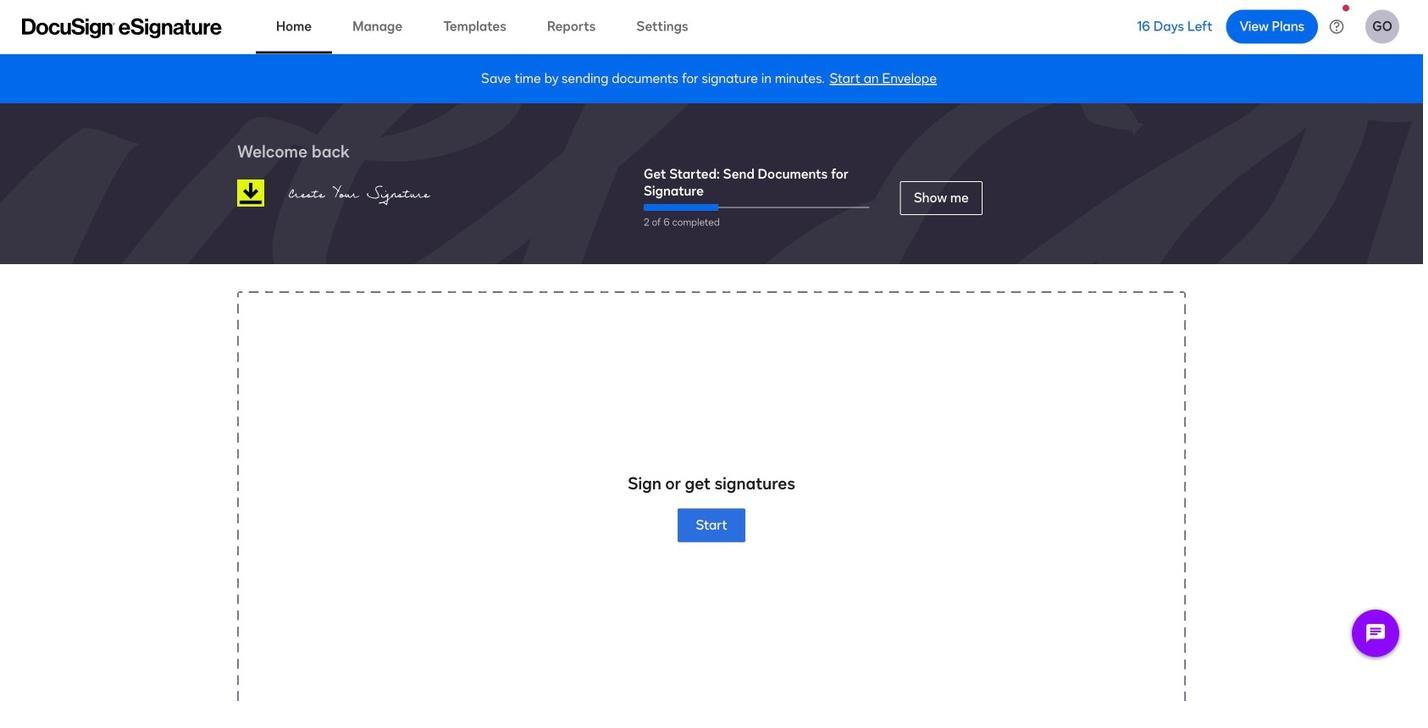 Task type: locate. For each thing, give the bounding box(es) containing it.
docusignlogo image
[[237, 180, 264, 207]]

docusign esignature image
[[22, 18, 222, 39]]



Task type: vqa. For each thing, say whether or not it's contained in the screenshot.
docusignlogo
yes



